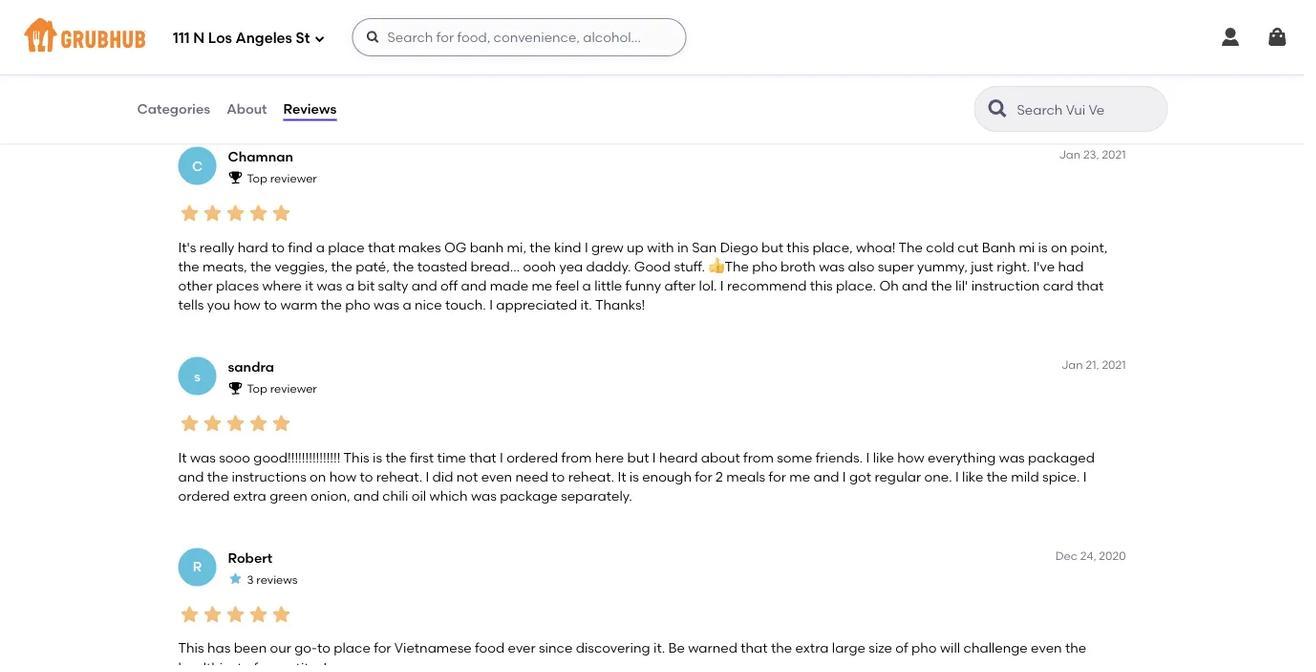 Task type: locate. For each thing, give the bounding box(es) containing it.
1 2021 from the top
[[1102, 148, 1126, 161]]

0 horizontal spatial even
[[481, 468, 512, 485]]

everything
[[928, 449, 996, 465]]

from left here
[[562, 449, 592, 465]]

instructions
[[232, 468, 307, 485]]

0 horizontal spatial of
[[245, 659, 258, 666]]

for left vietnamese at left bottom
[[374, 640, 391, 656]]

place.
[[836, 278, 876, 294]]

even right not
[[481, 468, 512, 485]]

after
[[665, 278, 696, 294]]

1 vertical spatial how
[[898, 449, 925, 465]]

0 horizontal spatial reheat.
[[376, 468, 423, 485]]

0 vertical spatial pho
[[752, 258, 778, 274]]

this down broth
[[810, 278, 833, 294]]

0 vertical spatial the
[[899, 239, 923, 255]]

good
[[377, 87, 411, 103]]

top down sandra
[[247, 381, 267, 395]]

0 vertical spatial this
[[787, 239, 810, 255]]

reviewer down chamnan
[[270, 171, 317, 185]]

salty
[[378, 278, 408, 294]]

go-
[[295, 640, 317, 656]]

1 vertical spatial jan
[[1062, 358, 1083, 372]]

for
[[695, 468, 713, 485], [769, 468, 786, 485], [374, 640, 391, 656]]

me inside it was sooo good!!!!!!!!!!!!!!! this is the first time that i ordered from here but i heard about from some friends. i like how everything was packaged and the instructions on how to reheat.  i did not even need to reheat.  it is enough for 2 meals for me and i got regular one.  i like the mild spice.  i ordered extra green onion, and chili oil which was package separately.
[[790, 468, 811, 485]]

on up onion,
[[310, 468, 326, 485]]

instruction
[[972, 278, 1040, 294]]

the left mild
[[987, 468, 1008, 485]]

2 top reviewer from the top
[[247, 171, 317, 185]]

this inside this has been our go-to place for vietnamese food ever since discovering it. be warned that the extra large size of pho will challenge even the healthiest of appetites!
[[178, 640, 204, 656]]

0 vertical spatial but
[[762, 239, 784, 255]]

even inside this has been our go-to place for vietnamese food ever since discovering it. be warned that the extra large size of pho will challenge even the healthiest of appetites!
[[1031, 640, 1062, 656]]

veggies,
[[275, 258, 328, 274]]

was right it
[[317, 278, 342, 294]]

1 horizontal spatial this
[[344, 449, 370, 465]]

1 vertical spatial this
[[810, 278, 833, 294]]

2 vertical spatial reviewer
[[270, 381, 317, 395]]

0 horizontal spatial the
[[725, 258, 749, 274]]

it. left "be"
[[654, 640, 665, 656]]

top reviewer down sandra
[[247, 381, 317, 395]]

i've
[[1034, 258, 1055, 274]]

0 horizontal spatial for
[[374, 640, 391, 656]]

this up broth
[[787, 239, 810, 255]]

3 top from the top
[[247, 381, 267, 395]]

place up paté,
[[328, 239, 365, 255]]

got
[[850, 468, 872, 485]]

0 vertical spatial this
[[344, 449, 370, 465]]

1 vertical spatial me
[[790, 468, 811, 485]]

need
[[516, 468, 549, 485]]

1 vertical spatial like
[[962, 468, 984, 485]]

top reviewer down chamnan
[[247, 171, 317, 185]]

2 vertical spatial how
[[329, 468, 357, 485]]

reheat. up chili
[[376, 468, 423, 485]]

that right warned
[[741, 640, 768, 656]]

top right los
[[247, 19, 267, 33]]

1 vertical spatial it
[[618, 468, 626, 485]]

1 top reviewer from the top
[[247, 19, 317, 33]]

👍
[[708, 258, 722, 274]]

1 vertical spatial the
[[725, 258, 749, 274]]

that
[[368, 239, 395, 255], [1077, 278, 1104, 294], [470, 449, 497, 465], [741, 640, 768, 656]]

this up healthiest
[[178, 640, 204, 656]]

top
[[247, 19, 267, 33], [247, 171, 267, 185], [247, 381, 267, 395]]

paté,
[[356, 258, 390, 274]]

cut
[[958, 239, 979, 255]]

place inside it's really hard to find a place that makes og banh mi, the kind i grew up with in san diego but this place, whoa! the cold cut banh mi is on point, the meats, the veggies, the paté, the toasted bread... oooh yea daddy. good stuff. 👍 the pho broth was also super yummy, just right. i've had other places where it was a bit salty and off and made me feel a little funny after lol. i recommend this place. oh and the lil' instruction card that tells you how to warm the pho was a nice touch. i appreciated it. thanks!
[[328, 239, 365, 255]]

it's
[[178, 239, 196, 255]]

0 vertical spatial ordered
[[507, 449, 558, 465]]

1 horizontal spatial on
[[1051, 239, 1068, 255]]

was
[[819, 258, 845, 274], [317, 278, 342, 294], [374, 297, 400, 313], [190, 449, 216, 465], [999, 449, 1025, 465], [471, 488, 497, 504]]

a right find
[[316, 239, 325, 255]]

of right size
[[896, 640, 909, 656]]

0 vertical spatial trophy icon image
[[228, 18, 243, 33]]

chamnan
[[228, 148, 293, 164]]

1 horizontal spatial extra
[[796, 640, 829, 656]]

on inside it's really hard to find a place that makes og banh mi, the kind i grew up with in san diego but this place, whoa! the cold cut banh mi is on point, the meats, the veggies, the paté, the toasted bread... oooh yea daddy. good stuff. 👍 the pho broth was also super yummy, just right. i've had other places where it was a bit salty and off and made me feel a little funny after lol. i recommend this place. oh and the lil' instruction card that tells you how to warm the pho was a nice touch. i appreciated it. thanks!
[[1051, 239, 1068, 255]]

a left bit
[[346, 278, 354, 294]]

2 horizontal spatial how
[[898, 449, 925, 465]]

like up the regular
[[873, 449, 894, 465]]

1 horizontal spatial of
[[896, 640, 909, 656]]

place right the go-
[[334, 640, 371, 656]]

1 horizontal spatial even
[[1031, 640, 1062, 656]]

0 horizontal spatial how
[[234, 297, 261, 313]]

1 horizontal spatial but
[[762, 239, 784, 255]]

enough
[[642, 468, 692, 485]]

how up onion,
[[329, 468, 357, 485]]

1 horizontal spatial pho
[[752, 258, 778, 274]]

1 horizontal spatial like
[[962, 468, 984, 485]]

2021 right 21,
[[1102, 358, 1126, 372]]

from up meals
[[744, 449, 774, 465]]

1 horizontal spatial svg image
[[1266, 26, 1289, 49]]

the
[[530, 239, 551, 255], [178, 258, 199, 274], [250, 258, 272, 274], [331, 258, 352, 274], [393, 258, 414, 274], [931, 278, 952, 294], [321, 297, 342, 313], [386, 449, 407, 465], [207, 468, 228, 485], [987, 468, 1008, 485], [771, 640, 792, 656], [1065, 640, 1087, 656]]

2 horizontal spatial is
[[1038, 239, 1048, 255]]

place for to
[[334, 640, 371, 656]]

this up onion,
[[344, 449, 370, 465]]

1 vertical spatial this
[[178, 640, 204, 656]]

me down oooh
[[532, 278, 553, 294]]

svg image
[[1266, 26, 1289, 49], [366, 30, 381, 45]]

challenge
[[964, 640, 1028, 656]]

me down some
[[790, 468, 811, 485]]

but right here
[[627, 449, 649, 465]]

extra inside this has been our go-to place for vietnamese food ever since discovering it. be warned that the extra large size of pho will challenge even the healthiest of appetites!
[[796, 640, 829, 656]]

3 reviewer from the top
[[270, 381, 317, 395]]

like down everything
[[962, 468, 984, 485]]

onion,
[[311, 488, 350, 504]]

0 vertical spatial me
[[532, 278, 553, 294]]

even right the challenge
[[1031, 640, 1062, 656]]

0 horizontal spatial but
[[627, 449, 649, 465]]

0 horizontal spatial is
[[373, 449, 382, 465]]

but up broth
[[762, 239, 784, 255]]

top down chamnan
[[247, 171, 267, 185]]

0 horizontal spatial from
[[562, 449, 592, 465]]

i right spice.
[[1084, 468, 1087, 485]]

broth
[[781, 258, 816, 274]]

0 vertical spatial it
[[178, 449, 187, 465]]

Search Vui Ve search field
[[1015, 100, 1162, 119]]

trophy icon image down chamnan
[[228, 170, 243, 185]]

1 horizontal spatial me
[[790, 468, 811, 485]]

svg image
[[1219, 26, 1242, 49], [314, 33, 325, 44]]

excellent service, flavorful and good price
[[178, 87, 447, 103]]

1 vertical spatial place
[[334, 640, 371, 656]]

place
[[328, 239, 365, 255], [334, 640, 371, 656]]

ordered
[[507, 449, 558, 465], [178, 488, 230, 504]]

trophy icon image
[[228, 18, 243, 33], [228, 170, 243, 185], [228, 380, 243, 395]]

2 trophy icon image from the top
[[228, 170, 243, 185]]

2 vertical spatial pho
[[912, 640, 937, 656]]

top reviewer right los
[[247, 19, 317, 33]]

the left first
[[386, 449, 407, 465]]

trophy icon image down sandra
[[228, 380, 243, 395]]

pho up recommend
[[752, 258, 778, 274]]

of down "been"
[[245, 659, 258, 666]]

0 horizontal spatial it.
[[581, 297, 592, 313]]

dec
[[1056, 549, 1078, 563]]

1 vertical spatial 2021
[[1102, 358, 1126, 372]]

0 vertical spatial even
[[481, 468, 512, 485]]

0 horizontal spatial pho
[[345, 297, 371, 313]]

even inside it was sooo good!!!!!!!!!!!!!!! this is the first time that i ordered from here but i heard about from some friends. i like how everything was packaged and the instructions on how to reheat.  i did not even need to reheat.  it is enough for 2 meals for me and i got regular one.  i like the mild spice.  i ordered extra green onion, and chili oil which was package separately.
[[481, 468, 512, 485]]

how up the regular
[[898, 449, 925, 465]]

i up the package
[[500, 449, 503, 465]]

1 horizontal spatial from
[[744, 449, 774, 465]]

for inside this has been our go-to place for vietnamese food ever since discovering it. be warned that the extra large size of pho will challenge even the healthiest of appetites!
[[374, 640, 391, 656]]

ordered down sooo
[[178, 488, 230, 504]]

pho
[[752, 258, 778, 274], [345, 297, 371, 313], [912, 640, 937, 656]]

2021 for it's really hard to find a place that makes og banh mi, the kind i grew up with in san diego but this place, whoa! the cold cut banh mi is on point, the meats, the veggies, the paté, the toasted bread... oooh yea daddy. good stuff. 👍 the pho broth was also super yummy, just right. i've had other places where it was a bit salty and off and made me feel a little funny after lol. i recommend this place. oh and the lil' instruction card that tells you how to warm the pho was a nice touch. i appreciated it. thanks!
[[1102, 148, 1126, 161]]

1 vertical spatial but
[[627, 449, 649, 465]]

and up nice
[[412, 278, 437, 294]]

reheat. up "separately."
[[568, 468, 615, 485]]

1 horizontal spatial is
[[630, 468, 639, 485]]

extra left large at bottom
[[796, 640, 829, 656]]

jan left 23,
[[1059, 148, 1081, 161]]

how inside it's really hard to find a place that makes og banh mi, the kind i grew up with in san diego but this place, whoa! the cold cut banh mi is on point, the meats, the veggies, the paté, the toasted bread... oooh yea daddy. good stuff. 👍 the pho broth was also super yummy, just right. i've had other places where it was a bit salty and off and made me feel a little funny after lol. i recommend this place. oh and the lil' instruction card that tells you how to warm the pho was a nice touch. i appreciated it. thanks!
[[234, 297, 261, 313]]

categories button
[[136, 75, 211, 143]]

2 2021 from the top
[[1102, 358, 1126, 372]]

1 horizontal spatial it.
[[654, 640, 665, 656]]

separately.
[[561, 488, 632, 504]]

is left first
[[373, 449, 382, 465]]

0 vertical spatial extra
[[233, 488, 266, 504]]

for down some
[[769, 468, 786, 485]]

but inside it's really hard to find a place that makes og banh mi, the kind i grew up with in san diego but this place, whoa! the cold cut banh mi is on point, the meats, the veggies, the paté, the toasted bread... oooh yea daddy. good stuff. 👍 the pho broth was also super yummy, just right. i've had other places where it was a bit salty and off and made me feel a little funny after lol. i recommend this place. oh and the lil' instruction card that tells you how to warm the pho was a nice touch. i appreciated it. thanks!
[[762, 239, 784, 255]]

0 vertical spatial place
[[328, 239, 365, 255]]

extra down instructions
[[233, 488, 266, 504]]

it
[[178, 449, 187, 465], [618, 468, 626, 485]]

is left the enough
[[630, 468, 639, 485]]

1 vertical spatial it.
[[654, 640, 665, 656]]

st
[[296, 30, 310, 47]]

the down the diego on the top
[[725, 258, 749, 274]]

reviewer down sandra
[[270, 381, 317, 395]]

on
[[1051, 239, 1068, 255], [310, 468, 326, 485]]

it left sooo
[[178, 449, 187, 465]]

1 vertical spatial even
[[1031, 640, 1062, 656]]

san
[[692, 239, 717, 255]]

0 horizontal spatial it
[[178, 449, 187, 465]]

1 vertical spatial reviewer
[[270, 171, 317, 185]]

on up had
[[1051, 239, 1068, 255]]

pho down bit
[[345, 297, 371, 313]]

other
[[178, 278, 213, 294]]

touch.
[[445, 297, 486, 313]]

one.
[[925, 468, 952, 485]]

jan left 21,
[[1062, 358, 1083, 372]]

0 vertical spatial reviewer
[[270, 19, 317, 33]]

1 vertical spatial top reviewer
[[247, 171, 317, 185]]

1 horizontal spatial ordered
[[507, 449, 558, 465]]

it. left thanks!
[[581, 297, 592, 313]]

which
[[430, 488, 468, 504]]

2 vertical spatial trophy icon image
[[228, 380, 243, 395]]

0 vertical spatial top reviewer
[[247, 19, 317, 33]]

jan 21, 2021
[[1062, 358, 1126, 372]]

1 vertical spatial top
[[247, 171, 267, 185]]

1 vertical spatial ordered
[[178, 488, 230, 504]]

2021 right 23,
[[1102, 148, 1126, 161]]

0 vertical spatial it.
[[581, 297, 592, 313]]

but
[[762, 239, 784, 255], [627, 449, 649, 465]]

Search for food, convenience, alcohol... search field
[[352, 18, 687, 56]]

to inside this has been our go-to place for vietnamese food ever since discovering it. be warned that the extra large size of pho will challenge even the healthiest of appetites!
[[317, 640, 331, 656]]

was down place,
[[819, 258, 845, 274]]

reviewer for sandra
[[270, 381, 317, 395]]

0 vertical spatial is
[[1038, 239, 1048, 255]]

trophy icon image for sandra
[[228, 380, 243, 395]]

that inside it was sooo good!!!!!!!!!!!!!!! this is the first time that i ordered from here but i heard about from some friends. i like how everything was packaged and the instructions on how to reheat.  i did not even need to reheat.  it is enough for 2 meals for me and i got regular one.  i like the mild spice.  i ordered extra green onion, and chili oil which was package separately.
[[470, 449, 497, 465]]

is right mi
[[1038, 239, 1048, 255]]

2 top from the top
[[247, 171, 267, 185]]

reheat.
[[376, 468, 423, 485], [568, 468, 615, 485]]

0 horizontal spatial svg image
[[366, 30, 381, 45]]

2 vertical spatial top
[[247, 381, 267, 395]]

ever
[[508, 640, 536, 656]]

place,
[[813, 239, 853, 255]]

1 vertical spatial trophy icon image
[[228, 170, 243, 185]]

time
[[437, 449, 466, 465]]

this inside it was sooo good!!!!!!!!!!!!!!! this is the first time that i ordered from here but i heard about from some friends. i like how everything was packaged and the instructions on how to reheat.  i did not even need to reheat.  it is enough for 2 meals for me and i got regular one.  i like the mild spice.  i ordered extra green onion, and chili oil which was package separately.
[[344, 449, 370, 465]]

a
[[316, 239, 325, 255], [346, 278, 354, 294], [583, 278, 591, 294], [403, 297, 412, 313]]

jan
[[1059, 148, 1081, 161], [1062, 358, 1083, 372]]

1 horizontal spatial reheat.
[[568, 468, 615, 485]]

1 horizontal spatial it
[[618, 468, 626, 485]]

where
[[262, 278, 302, 294]]

ordered up "need"
[[507, 449, 558, 465]]

warned
[[688, 640, 738, 656]]

how
[[234, 297, 261, 313], [898, 449, 925, 465], [329, 468, 357, 485]]

banh
[[470, 239, 504, 255]]

some
[[777, 449, 813, 465]]

top for sandra
[[247, 381, 267, 395]]

the up super
[[899, 239, 923, 255]]

0 vertical spatial how
[[234, 297, 261, 313]]

that up not
[[470, 449, 497, 465]]

was down "salty"
[[374, 297, 400, 313]]

point,
[[1071, 239, 1108, 255]]

3 trophy icon image from the top
[[228, 380, 243, 395]]

good
[[634, 258, 671, 274]]

1 vertical spatial extra
[[796, 640, 829, 656]]

0 vertical spatial on
[[1051, 239, 1068, 255]]

0 vertical spatial top
[[247, 19, 267, 33]]

0 vertical spatial jan
[[1059, 148, 1081, 161]]

reviewer for chamnan
[[270, 171, 317, 185]]

first
[[410, 449, 434, 465]]

2 reviewer from the top
[[270, 171, 317, 185]]

1 vertical spatial is
[[373, 449, 382, 465]]

reviewer up excellent service, flavorful and good price
[[270, 19, 317, 33]]

top reviewer
[[247, 19, 317, 33], [247, 171, 317, 185], [247, 381, 317, 395]]

how down places
[[234, 297, 261, 313]]

n
[[193, 30, 205, 47]]

3 top reviewer from the top
[[247, 381, 317, 395]]

0 horizontal spatial this
[[178, 640, 204, 656]]

0 vertical spatial like
[[873, 449, 894, 465]]

stuff.
[[674, 258, 705, 274]]

was down not
[[471, 488, 497, 504]]

categories
[[137, 101, 210, 117]]

star icon image
[[178, 50, 201, 72], [201, 50, 224, 72], [224, 50, 247, 72], [247, 50, 270, 72], [270, 50, 293, 72], [178, 202, 201, 225], [201, 202, 224, 225], [224, 202, 247, 225], [247, 202, 270, 225], [270, 202, 293, 225], [178, 412, 201, 435], [201, 412, 224, 435], [224, 412, 247, 435], [247, 412, 270, 435], [270, 412, 293, 435], [228, 571, 243, 586], [178, 603, 201, 626], [201, 603, 224, 626], [224, 603, 247, 626], [247, 603, 270, 626], [270, 603, 293, 626]]

2 vertical spatial top reviewer
[[247, 381, 317, 395]]

it down here
[[618, 468, 626, 485]]

2 from from the left
[[744, 449, 774, 465]]

makes
[[398, 239, 441, 255]]

jan for it's really hard to find a place that makes og banh mi, the kind i grew up with in san diego but this place, whoa! the cold cut banh mi is on point, the meats, the veggies, the paté, the toasted bread... oooh yea daddy. good stuff. 👍 the pho broth was also super yummy, just right. i've had other places where it was a bit salty and off and made me feel a little funny after lol. i recommend this place. oh and the lil' instruction card that tells you how to warm the pho was a nice touch. i appreciated it. thanks!
[[1059, 148, 1081, 161]]

0 horizontal spatial on
[[310, 468, 326, 485]]

1 vertical spatial on
[[310, 468, 326, 485]]

spice.
[[1043, 468, 1080, 485]]

og
[[444, 239, 467, 255]]

but inside it was sooo good!!!!!!!!!!!!!!! this is the first time that i ordered from here but i heard about from some friends. i like how everything was packaged and the instructions on how to reheat.  i did not even need to reheat.  it is enough for 2 meals for me and i got regular one.  i like the mild spice.  i ordered extra green onion, and chili oil which was package separately.
[[627, 449, 649, 465]]

trophy icon image right n
[[228, 18, 243, 33]]

i left the did at the left bottom
[[426, 468, 429, 485]]

place inside this has been our go-to place for vietnamese food ever since discovering it. be warned that the extra large size of pho will challenge even the healthiest of appetites!
[[334, 640, 371, 656]]

0 horizontal spatial me
[[532, 278, 553, 294]]

0 horizontal spatial extra
[[233, 488, 266, 504]]

pho left will
[[912, 640, 937, 656]]

2 vertical spatial is
[[630, 468, 639, 485]]

2 horizontal spatial pho
[[912, 640, 937, 656]]

this
[[344, 449, 370, 465], [178, 640, 204, 656]]

0 vertical spatial 2021
[[1102, 148, 1126, 161]]



Task type: describe. For each thing, give the bounding box(es) containing it.
i left got
[[843, 468, 846, 485]]

feel
[[556, 278, 579, 294]]

1 reviewer from the top
[[270, 19, 317, 33]]

2021 for it was sooo good!!!!!!!!!!!!!!! this is the first time that i ordered from here but i heard about from some friends. i like how everything was packaged and the instructions on how to reheat.  i did not even need to reheat.  it is enough for 2 meals for me and i got regular one.  i like the mild spice.  i ordered extra green onion, and chili oil which was package separately.
[[1102, 358, 1126, 372]]

the right the challenge
[[1065, 640, 1087, 656]]

1 horizontal spatial the
[[899, 239, 923, 255]]

0 horizontal spatial like
[[873, 449, 894, 465]]

24,
[[1081, 549, 1097, 563]]

this has been our go-to place for vietnamese food ever since discovering it. be warned that the extra large size of pho will challenge even the healthiest of appetites!
[[178, 640, 1087, 666]]

on inside it was sooo good!!!!!!!!!!!!!!! this is the first time that i ordered from here but i heard about from some friends. i like how everything was packaged and the instructions on how to reheat.  i did not even need to reheat.  it is enough for 2 meals for me and i got regular one.  i like the mild spice.  i ordered extra green onion, and chili oil which was package separately.
[[310, 468, 326, 485]]

trophy icon image for chamnan
[[228, 170, 243, 185]]

up
[[627, 239, 644, 255]]

that up paté,
[[368, 239, 395, 255]]

r
[[193, 559, 202, 575]]

in
[[677, 239, 689, 255]]

i right kind
[[585, 239, 588, 255]]

vietnamese
[[394, 640, 472, 656]]

large
[[832, 640, 866, 656]]

place for a
[[328, 239, 365, 255]]

robert
[[228, 549, 272, 566]]

the down it's
[[178, 258, 199, 274]]

me inside it's really hard to find a place that makes og banh mi, the kind i grew up with in san diego but this place, whoa! the cold cut banh mi is on point, the meats, the veggies, the paté, the toasted bread... oooh yea daddy. good stuff. 👍 the pho broth was also super yummy, just right. i've had other places where it was a bit salty and off and made me feel a little funny after lol. i recommend this place. oh and the lil' instruction card that tells you how to warm the pho was a nice touch. i appreciated it. thanks!
[[532, 278, 553, 294]]

mild
[[1011, 468, 1039, 485]]

recommend
[[727, 278, 807, 294]]

1 horizontal spatial for
[[695, 468, 713, 485]]

green
[[270, 488, 307, 504]]

i right the one.
[[956, 468, 959, 485]]

also
[[848, 258, 875, 274]]

hard
[[238, 239, 268, 255]]

1 horizontal spatial how
[[329, 468, 357, 485]]

that inside this has been our go-to place for vietnamese food ever since discovering it. be warned that the extra large size of pho will challenge even the healthiest of appetites!
[[741, 640, 768, 656]]

and up touch.
[[461, 278, 487, 294]]

super
[[878, 258, 914, 274]]

reviews button
[[282, 75, 338, 143]]

did
[[432, 468, 453, 485]]

the down hard
[[250, 258, 272, 274]]

a left nice
[[403, 297, 412, 313]]

really
[[199, 239, 235, 255]]

top for chamnan
[[247, 171, 267, 185]]

and left instructions
[[178, 468, 204, 485]]

bread...
[[471, 258, 520, 274]]

the left paté,
[[331, 258, 352, 274]]

cold
[[926, 239, 955, 255]]

healthiest
[[178, 659, 242, 666]]

top reviewer for sandra
[[247, 381, 317, 395]]

0 vertical spatial of
[[896, 640, 909, 656]]

1 top from the top
[[247, 19, 267, 33]]

top reviewer for chamnan
[[247, 171, 317, 185]]

it. inside it's really hard to find a place that makes og banh mi, the kind i grew up with in san diego but this place, whoa! the cold cut banh mi is on point, the meats, the veggies, the paté, the toasted bread... oooh yea daddy. good stuff. 👍 the pho broth was also super yummy, just right. i've had other places where it was a bit salty and off and made me feel a little funny after lol. i recommend this place. oh and the lil' instruction card that tells you how to warm the pho was a nice touch. i appreciated it. thanks!
[[581, 297, 592, 313]]

0 horizontal spatial ordered
[[178, 488, 230, 504]]

chili
[[383, 488, 408, 504]]

2020
[[1099, 549, 1126, 563]]

was up mild
[[999, 449, 1025, 465]]

package
[[500, 488, 558, 504]]

the down sooo
[[207, 468, 228, 485]]

food
[[475, 640, 505, 656]]

the up oooh
[[530, 239, 551, 255]]

reviews
[[256, 572, 298, 586]]

was left sooo
[[190, 449, 216, 465]]

be
[[668, 640, 685, 656]]

sandra
[[228, 358, 274, 375]]

discovering
[[576, 640, 650, 656]]

i right touch.
[[489, 297, 493, 313]]

you
[[207, 297, 230, 313]]

just
[[971, 258, 994, 274]]

right.
[[997, 258, 1030, 274]]

places
[[216, 278, 259, 294]]

1 from from the left
[[562, 449, 592, 465]]

about
[[701, 449, 740, 465]]

little
[[595, 278, 622, 294]]

our
[[270, 640, 291, 656]]

1 vertical spatial of
[[245, 659, 258, 666]]

excellent
[[178, 87, 236, 103]]

size
[[869, 640, 893, 656]]

mi,
[[507, 239, 527, 255]]

not
[[457, 468, 478, 485]]

21,
[[1086, 358, 1100, 372]]

card
[[1043, 278, 1074, 294]]

toasted
[[417, 258, 468, 274]]

111 n los angeles st
[[173, 30, 310, 47]]

off
[[441, 278, 458, 294]]

i right lol.
[[720, 278, 724, 294]]

tells
[[178, 297, 204, 313]]

and right oh
[[902, 278, 928, 294]]

daddy.
[[586, 258, 631, 274]]

pho inside this has been our go-to place for vietnamese food ever since discovering it. be warned that the extra large size of pho will challenge even the healthiest of appetites!
[[912, 640, 937, 656]]

jan for it was sooo good!!!!!!!!!!!!!!! this is the first time that i ordered from here but i heard about from some friends. i like how everything was packaged and the instructions on how to reheat.  i did not even need to reheat.  it is enough for 2 meals for me and i got regular one.  i like the mild spice.  i ordered extra green onion, and chili oil which was package separately.
[[1062, 358, 1083, 372]]

jan 23, 2021
[[1059, 148, 1126, 161]]

0 horizontal spatial svg image
[[314, 33, 325, 44]]

that down had
[[1077, 278, 1104, 294]]

the right warm
[[321, 297, 342, 313]]

it was sooo good!!!!!!!!!!!!!!! this is the first time that i ordered from here but i heard about from some friends. i like how everything was packaged and the instructions on how to reheat.  i did not even need to reheat.  it is enough for 2 meals for me and i got regular one.  i like the mild spice.  i ordered extra green onion, and chili oil which was package separately.
[[178, 449, 1095, 504]]

the left large at bottom
[[771, 640, 792, 656]]

flavorful
[[292, 87, 344, 103]]

search icon image
[[987, 97, 1010, 120]]

111
[[173, 30, 190, 47]]

main navigation navigation
[[0, 0, 1304, 75]]

friends.
[[816, 449, 863, 465]]

the down yummy,
[[931, 278, 952, 294]]

and down friends.
[[814, 468, 840, 485]]

angeles
[[236, 30, 292, 47]]

service,
[[240, 87, 289, 103]]

2
[[716, 468, 723, 485]]

extra inside it was sooo good!!!!!!!!!!!!!!! this is the first time that i ordered from here but i heard about from some friends. i like how everything was packaged and the instructions on how to reheat.  i did not even need to reheat.  it is enough for 2 meals for me and i got regular one.  i like the mild spice.  i ordered extra green onion, and chili oil which was package separately.
[[233, 488, 266, 504]]

appetites!
[[261, 659, 327, 666]]

c
[[192, 157, 203, 174]]

funny
[[626, 278, 661, 294]]

oooh
[[523, 258, 556, 274]]

lil'
[[956, 278, 968, 294]]

about button
[[226, 75, 268, 143]]

and left chili
[[354, 488, 379, 504]]

regular
[[875, 468, 921, 485]]

meals
[[727, 468, 766, 485]]

the up "salty"
[[393, 258, 414, 274]]

dec 24, 2020
[[1056, 549, 1126, 563]]

bit
[[358, 278, 375, 294]]

1 trophy icon image from the top
[[228, 18, 243, 33]]

2 horizontal spatial for
[[769, 468, 786, 485]]

diego
[[720, 239, 758, 255]]

i up got
[[866, 449, 870, 465]]

warm
[[280, 297, 318, 313]]

it
[[305, 278, 314, 294]]

s
[[194, 368, 201, 384]]

los
[[208, 30, 232, 47]]

had
[[1058, 258, 1084, 274]]

it. inside this has been our go-to place for vietnamese food ever since discovering it. be warned that the extra large size of pho will challenge even the healthiest of appetites!
[[654, 640, 665, 656]]

made
[[490, 278, 529, 294]]

yea
[[560, 258, 583, 274]]

oil
[[412, 488, 426, 504]]

1 reheat. from the left
[[376, 468, 423, 485]]

packaged
[[1028, 449, 1095, 465]]

a right feel
[[583, 278, 591, 294]]

and left good in the left of the page
[[348, 87, 373, 103]]

whoa!
[[856, 239, 896, 255]]

here
[[595, 449, 624, 465]]

1 horizontal spatial svg image
[[1219, 26, 1242, 49]]

thanks!
[[595, 297, 645, 313]]

is inside it's really hard to find a place that makes og banh mi, the kind i grew up with in san diego but this place, whoa! the cold cut banh mi is on point, the meats, the veggies, the paté, the toasted bread... oooh yea daddy. good stuff. 👍 the pho broth was also super yummy, just right. i've had other places where it was a bit salty and off and made me feel a little funny after lol. i recommend this place. oh and the lil' instruction card that tells you how to warm the pho was a nice touch. i appreciated it. thanks!
[[1038, 239, 1048, 255]]

lol.
[[699, 278, 717, 294]]

i up the enough
[[653, 449, 656, 465]]

2 reheat. from the left
[[568, 468, 615, 485]]

1 vertical spatial pho
[[345, 297, 371, 313]]



Task type: vqa. For each thing, say whether or not it's contained in the screenshot.
R
yes



